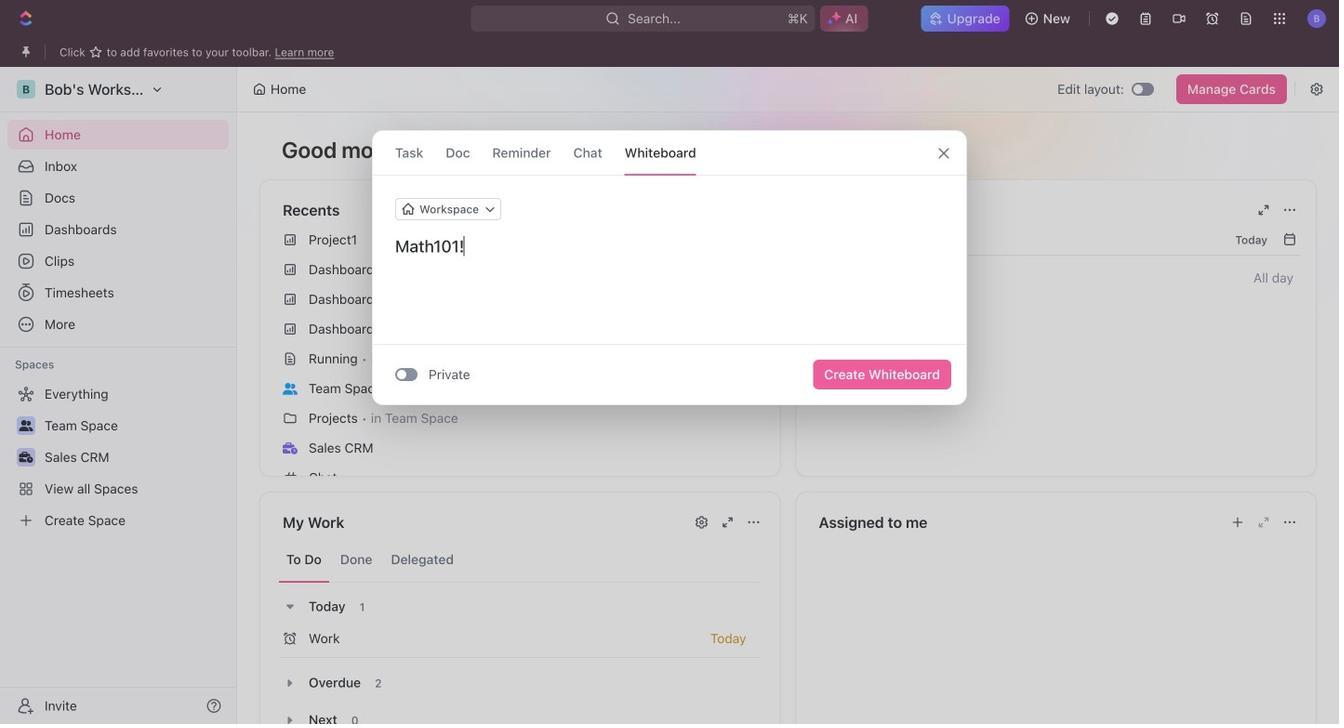 Task type: locate. For each thing, give the bounding box(es) containing it.
tree
[[7, 379, 229, 536]]

dialog
[[372, 130, 967, 406]]

tab list
[[279, 538, 761, 583]]



Task type: describe. For each thing, give the bounding box(es) containing it.
sidebar navigation
[[0, 67, 237, 725]]

tree inside sidebar navigation
[[7, 379, 229, 536]]

business time image
[[283, 443, 298, 454]]

user group image
[[283, 383, 298, 395]]

Name this Whiteboard... field
[[373, 235, 966, 258]]



Task type: vqa. For each thing, say whether or not it's contained in the screenshot.
the user group IMAGE to the left
no



